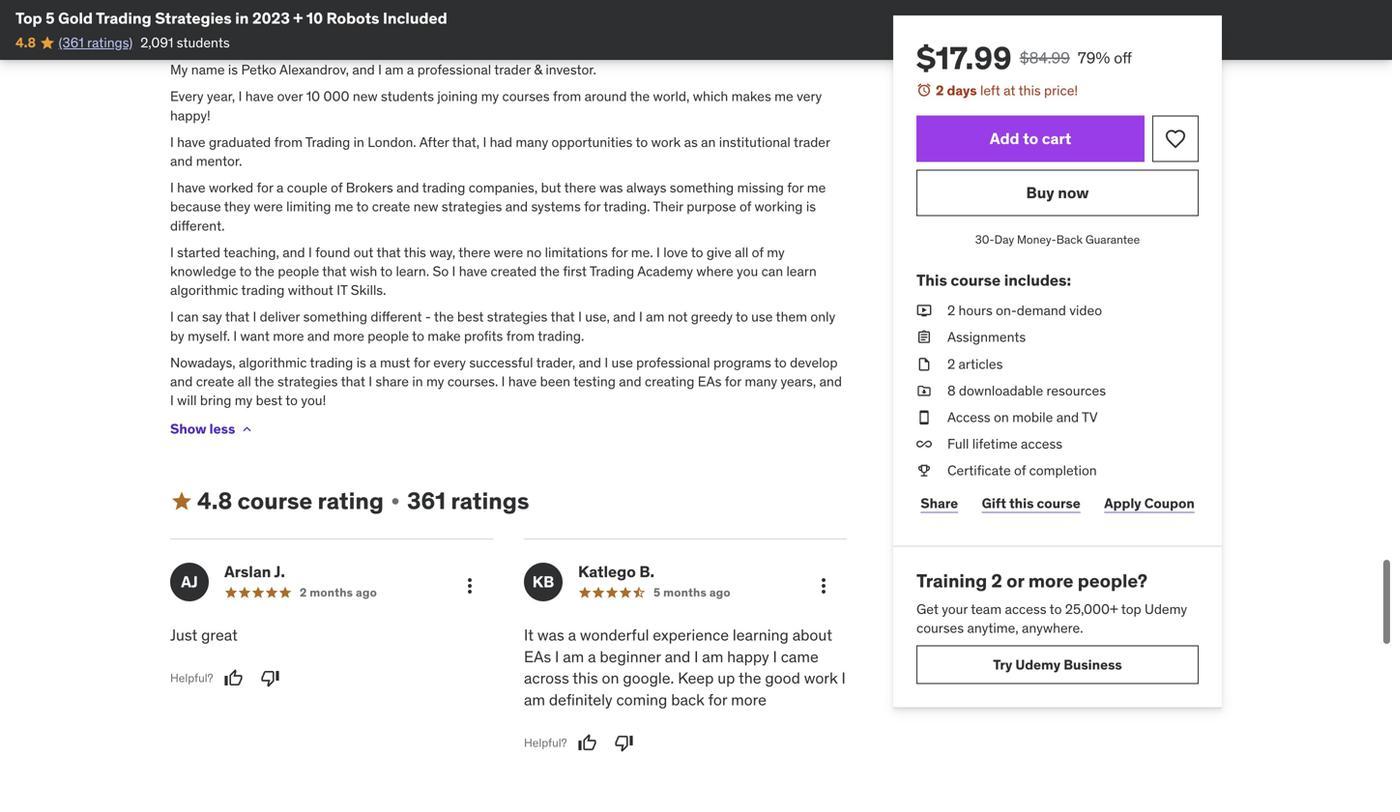 Task type: locate. For each thing, give the bounding box(es) containing it.
2 for left
[[936, 82, 944, 99]]

was right it
[[538, 625, 564, 645]]

for left me.
[[611, 244, 628, 261]]

trading down the after
[[422, 179, 465, 196]]

1 horizontal spatial students
[[381, 88, 434, 105]]

eas down programs on the right
[[698, 373, 722, 390]]

strategies
[[442, 198, 502, 215], [487, 308, 548, 326], [277, 373, 338, 390]]

2 horizontal spatial trading
[[590, 263, 634, 280]]

0 vertical spatial were
[[254, 198, 283, 215]]

1 horizontal spatial ago
[[710, 585, 731, 600]]

was
[[600, 179, 623, 196], [538, 625, 564, 645]]

resources
[[1047, 382, 1106, 399]]

courses
[[502, 88, 550, 105], [917, 619, 964, 637]]

1 vertical spatial work
[[804, 668, 838, 688]]

gift this course
[[982, 494, 1081, 512]]

trading up 'ratings)'
[[96, 8, 151, 28]]

1 vertical spatial helpful?
[[524, 736, 567, 750]]

1 horizontal spatial months
[[663, 585, 707, 600]]

access inside training 2 or more people? get your team access to 25,000+ top udemy courses anytime, anywhere.
[[1005, 601, 1047, 618]]

there right way,
[[459, 244, 491, 261]]

0 horizontal spatial 4.8
[[15, 34, 36, 51]]

work inside 'it was a wonderful experience learning about eas i am a beginner and i am happy i came across this on google. keep up the good work i am definitely coming back for more'
[[804, 668, 838, 688]]

eas inside my name is petko alexandrov, and i am a professional trader & investor. every year, i have over 10 000 new students joining my courses from around the world, which makes me very happy! i have graduated from trading in london. after that, i had many opportunities to work as an institutional trader and mentor. i have worked for a couple of brokers and trading companies, but there was always something missing for me because they were limiting me to create new strategies and systems for trading. their purpose of working is different. i started teaching, and i found out that this way, there were no limitations for me. i love to give all of my knowledge to the people that wish to learn. so i have created the first trading academy where you can learn algorithmic trading without it skills. i can say that i deliver something different - the best strategies that i use, and i am not greedy to use them only by myself. i want more and more people to make profits from trading. nowadays, algorithmic trading is a must for every successful trader, and i use professional programs to develop and create all the strategies that i share in my courses. i have been testing and creating eas for many years, and i will bring my best to you!
[[698, 373, 722, 390]]

to down the brokers
[[356, 198, 369, 215]]

apply coupon
[[1105, 494, 1195, 512]]

0 vertical spatial 10
[[306, 8, 323, 28]]

to up years,
[[775, 354, 787, 371]]

8
[[948, 382, 956, 399]]

certificate
[[948, 462, 1011, 479]]

share button
[[917, 484, 963, 523]]

1 horizontal spatial udemy
[[1145, 601, 1188, 618]]

1 months from the left
[[310, 585, 353, 600]]

an
[[701, 133, 716, 151]]

that right say
[[225, 308, 250, 326]]

1 horizontal spatial from
[[506, 327, 535, 344]]

1 horizontal spatial professional
[[636, 354, 710, 371]]

this up definitely at bottom left
[[573, 668, 598, 688]]

xsmall image for 8 downloadable resources
[[917, 381, 932, 400]]

of down missing
[[740, 198, 751, 215]]

around
[[585, 88, 627, 105]]

world,
[[653, 88, 690, 105]]

great
[[201, 625, 238, 645]]

work
[[651, 133, 681, 151], [804, 668, 838, 688]]

1 horizontal spatial new
[[414, 198, 438, 215]]

mobile
[[1013, 409, 1053, 426]]

4.8 for 4.8 course rating
[[197, 487, 232, 516]]

people
[[278, 263, 319, 280], [368, 327, 409, 344]]

courses down & investor.
[[502, 88, 550, 105]]

and down experience
[[665, 647, 691, 667]]

course for 4.8
[[238, 487, 313, 516]]

because
[[170, 198, 221, 215]]

1 horizontal spatial me
[[775, 88, 794, 105]]

new
[[353, 88, 378, 105], [414, 198, 438, 215]]

0 horizontal spatial many
[[516, 133, 548, 151]]

1 ago from the left
[[356, 585, 377, 600]]

love
[[664, 244, 688, 261]]

buy
[[1026, 183, 1055, 203]]

(361 ratings)
[[59, 34, 133, 51]]

1 horizontal spatial on
[[994, 409, 1009, 426]]

i right 'good'
[[842, 668, 846, 688]]

was inside my name is petko alexandrov, and i am a professional trader & investor. every year, i have over 10 000 new students joining my courses from around the world, which makes me very happy! i have graduated from trading in london. after that, i had many opportunities to work as an institutional trader and mentor. i have worked for a couple of brokers and trading companies, but there was always something missing for me because they were limiting me to create new strategies and systems for trading. their purpose of working is different. i started teaching, and i found out that this way, there were no limitations for me. i love to give all of my knowledge to the people that wish to learn. so i have created the first trading academy where you can learn algorithmic trading without it skills. i can say that i deliver something different - the best strategies that i use, and i am not greedy to use them only by myself. i want more and more people to make profits from trading. nowadays, algorithmic trading is a must for every successful trader, and i use professional programs to develop and create all the strategies that i share in my courses. i have been testing and creating eas for many years, and i will bring my best to you!
[[600, 179, 623, 196]]

you
[[737, 263, 758, 280]]

use up testing
[[612, 354, 633, 371]]

a left must
[[370, 354, 377, 371]]

all up the you
[[735, 244, 749, 261]]

in left london.
[[354, 133, 364, 151]]

1 horizontal spatial course
[[951, 270, 1001, 290]]

have
[[245, 88, 274, 105], [177, 133, 206, 151], [177, 179, 206, 196], [459, 263, 488, 280], [508, 373, 537, 390]]

0 horizontal spatial on
[[602, 668, 619, 688]]

1 horizontal spatial in
[[354, 133, 364, 151]]

0 horizontal spatial is
[[228, 61, 238, 78]]

1 vertical spatial from
[[274, 133, 303, 151]]

1 10 from the top
[[306, 8, 323, 28]]

gift this course link
[[978, 484, 1085, 523]]

0 horizontal spatial work
[[651, 133, 681, 151]]

new right 000
[[353, 88, 378, 105]]

way,
[[430, 244, 456, 261]]

trading up deliver
[[241, 281, 285, 299]]

1 horizontal spatial is
[[357, 354, 366, 371]]

1 horizontal spatial something
[[670, 179, 734, 196]]

on down the downloadable
[[994, 409, 1009, 426]]

in right share
[[412, 373, 423, 390]]

to right wish
[[380, 263, 393, 280]]

additional actions for review by arslan j. image
[[458, 574, 482, 598]]

very
[[797, 88, 822, 105]]

& investor.
[[534, 61, 596, 78]]

the inside 'it was a wonderful experience learning about eas i am a beginner and i am happy i came across this on google. keep up the good work i am definitely coming back for more'
[[739, 668, 761, 688]]

0 horizontal spatial trading
[[96, 8, 151, 28]]

0 vertical spatial trader
[[494, 61, 531, 78]]

professional up 'creating'
[[636, 354, 710, 371]]

trading. down always
[[604, 198, 650, 215]]

can up by
[[177, 308, 199, 326]]

to
[[1023, 129, 1039, 148], [636, 133, 648, 151], [356, 198, 369, 215], [691, 244, 703, 261], [239, 263, 252, 280], [380, 263, 393, 280], [736, 308, 748, 326], [412, 327, 424, 344], [775, 354, 787, 371], [286, 392, 298, 409], [1050, 601, 1062, 618]]

1 horizontal spatial all
[[735, 244, 749, 261]]

ago for b.
[[710, 585, 731, 600]]

days
[[947, 82, 977, 99]]

0 horizontal spatial all
[[238, 373, 251, 390]]

strategies
[[155, 8, 232, 28]]

0 vertical spatial create
[[372, 198, 410, 215]]

joining
[[437, 88, 478, 105]]

i up keep
[[694, 647, 699, 667]]

me
[[775, 88, 794, 105], [807, 179, 826, 196], [334, 198, 353, 215]]

access
[[1021, 435, 1063, 453], [1005, 601, 1047, 618]]

0 horizontal spatial something
[[303, 308, 367, 326]]

0 horizontal spatial best
[[256, 392, 282, 409]]

professional up joining
[[417, 61, 491, 78]]

more inside training 2 or more people? get your team access to 25,000+ top udemy courses anytime, anywhere.
[[1029, 569, 1074, 592]]

all down want
[[238, 373, 251, 390]]

strategies up you!
[[277, 373, 338, 390]]

0 vertical spatial 4.8
[[15, 34, 36, 51]]

this inside 'it was a wonderful experience learning about eas i am a beginner and i am happy i came across this on google. keep up the good work i am definitely coming back for more'
[[573, 668, 598, 688]]

0 horizontal spatial trading
[[241, 281, 285, 299]]

brokers
[[346, 179, 393, 196]]

0 horizontal spatial helpful?
[[170, 671, 213, 686]]

top
[[15, 8, 42, 28]]

2 vertical spatial trading
[[310, 354, 353, 371]]

on
[[994, 409, 1009, 426], [602, 668, 619, 688]]

work left as
[[651, 133, 681, 151]]

0 vertical spatial trading
[[96, 8, 151, 28]]

where
[[697, 263, 734, 280]]

30-day money-back guarantee
[[975, 232, 1140, 247]]

0 vertical spatial access
[[1021, 435, 1063, 453]]

medium image
[[170, 490, 193, 513]]

use
[[751, 308, 773, 326], [612, 354, 633, 371]]

0 horizontal spatial 5
[[46, 8, 55, 28]]

algorithmic down want
[[239, 354, 307, 371]]

of down full lifetime access
[[1014, 462, 1026, 479]]

cart
[[1042, 129, 1072, 148]]

training 2 or more people? get your team access to 25,000+ top udemy courses anytime, anywhere.
[[917, 569, 1188, 637]]

0 horizontal spatial were
[[254, 198, 283, 215]]

1 horizontal spatial create
[[372, 198, 410, 215]]

started
[[177, 244, 220, 261]]

0 vertical spatial was
[[600, 179, 623, 196]]

helpful? for just great
[[170, 671, 213, 686]]

1 horizontal spatial were
[[494, 244, 523, 261]]

xsmall image
[[917, 301, 932, 320], [917, 328, 932, 347], [917, 355, 932, 374], [917, 381, 932, 400], [239, 422, 255, 437]]

alexandrov,
[[279, 61, 349, 78]]

2 10 from the top
[[306, 88, 320, 105]]

create down the brokers
[[372, 198, 410, 215]]

trading
[[96, 8, 151, 28], [305, 133, 350, 151], [590, 263, 634, 280]]

from up successful
[[506, 327, 535, 344]]

0 horizontal spatial use
[[612, 354, 633, 371]]

1 horizontal spatial eas
[[698, 373, 722, 390]]

institutional
[[719, 133, 791, 151]]

1 horizontal spatial trading.
[[604, 198, 650, 215]]

xsmall image right 2023
[[294, 0, 309, 13]]

for right systems
[[584, 198, 601, 215]]

0 vertical spatial work
[[651, 133, 681, 151]]

1 vertical spatial all
[[238, 373, 251, 390]]

purpose
[[687, 198, 736, 215]]

1 horizontal spatial people
[[368, 327, 409, 344]]

and left mentor.
[[170, 152, 193, 170]]

additional actions for review by katlego b. image
[[812, 574, 835, 598]]

coming
[[616, 690, 668, 710]]

wishlist image
[[1164, 127, 1187, 150]]

0 horizontal spatial months
[[310, 585, 353, 600]]

for inside 'it was a wonderful experience learning about eas i am a beginner and i am happy i came across this on google. keep up the good work i am definitely coming back for more'
[[708, 690, 727, 710]]

i up by
[[170, 308, 174, 326]]

no
[[527, 244, 542, 261]]

1 vertical spatial was
[[538, 625, 564, 645]]

new up way,
[[414, 198, 438, 215]]

courses
[[345, 21, 394, 39]]

working
[[755, 198, 803, 215]]

algorithmic
[[170, 281, 238, 299], [239, 354, 307, 371]]

10 inside my name is petko alexandrov, and i am a professional trader & investor. every year, i have over 10 000 new students joining my courses from around the world, which makes me very happy! i have graduated from trading in london. after that, i had many opportunities to work as an institutional trader and mentor. i have worked for a couple of brokers and trading companies, but there was always something missing for me because they were limiting me to create new strategies and systems for trading. their purpose of working is different. i started teaching, and i found out that this way, there were no limitations for me. i love to give all of my knowledge to the people that wish to learn. so i have created the first trading academy where you can learn algorithmic trading without it skills. i can say that i deliver something different - the best strategies that i use, and i am not greedy to use them only by myself. i want more and more people to make profits from trading. nowadays, algorithmic trading is a must for every successful trader, and i use professional programs to develop and create all the strategies that i share in my courses. i have been testing and creating eas for many years, and i will bring my best to you!
[[306, 88, 320, 105]]

1 horizontal spatial trader
[[794, 133, 830, 151]]

xsmall image left "full"
[[917, 435, 932, 454]]

5 right top
[[46, 8, 55, 28]]

is right name
[[228, 61, 238, 78]]

on inside 'it was a wonderful experience learning about eas i am a beginner and i am happy i came across this on google. keep up the good work i am definitely coming back for more'
[[602, 668, 619, 688]]

$84.99
[[1020, 48, 1070, 68]]

makes
[[732, 88, 771, 105]]

people down different
[[368, 327, 409, 344]]

am down across
[[524, 690, 545, 710]]

2 vertical spatial trading
[[590, 263, 634, 280]]

as
[[684, 133, 698, 151]]

mark review by katlego b. as unhelpful image
[[615, 733, 634, 753]]

something up purpose
[[670, 179, 734, 196]]

4.8 right medium image
[[197, 487, 232, 516]]

helpful? for it was a wonderful experience learning about eas i am a beginner and i am happy i came across this on google. keep up the good work i am definitely coming back for more
[[524, 736, 567, 750]]

1 horizontal spatial helpful?
[[524, 736, 567, 750]]

have right so
[[459, 263, 488, 280]]

am
[[385, 61, 404, 78], [646, 308, 665, 326], [563, 647, 584, 667], [702, 647, 724, 667], [524, 690, 545, 710]]

mark review by arslan j. as unhelpful image
[[261, 668, 280, 688]]

1 vertical spatial trading.
[[538, 327, 584, 344]]

xsmall image for 2 articles
[[917, 355, 932, 374]]

0 vertical spatial strategies
[[442, 198, 502, 215]]

0 vertical spatial many
[[516, 133, 548, 151]]

0 horizontal spatial course
[[238, 487, 313, 516]]

algorithmic down knowledge
[[170, 281, 238, 299]]

over
[[277, 88, 303, 105]]

this up learn.
[[404, 244, 426, 261]]

training
[[917, 569, 987, 592]]

alarm image
[[917, 82, 932, 98]]

0 vertical spatial students
[[177, 34, 230, 51]]

to inside training 2 or more people? get your team access to 25,000+ top udemy courses anytime, anywhere.
[[1050, 601, 1062, 618]]

361
[[407, 487, 446, 516]]

1 vertical spatial strategies
[[487, 308, 548, 326]]

many down programs on the right
[[745, 373, 778, 390]]

0 vertical spatial in
[[235, 8, 249, 28]]

something
[[670, 179, 734, 196], [303, 308, 367, 326]]

1 vertical spatial courses
[[917, 619, 964, 637]]

1 horizontal spatial courses
[[917, 619, 964, 637]]

months down rating
[[310, 585, 353, 600]]

am up across
[[563, 647, 584, 667]]

learning
[[733, 625, 789, 645]]

1 vertical spatial 4.8
[[197, 487, 232, 516]]

course up the j.
[[238, 487, 313, 516]]

academy
[[637, 263, 693, 280]]

and right use, at the top of page
[[613, 308, 636, 326]]

1 vertical spatial professional
[[636, 354, 710, 371]]

xsmall image
[[294, 0, 309, 13], [294, 21, 309, 40], [917, 408, 932, 427], [917, 435, 932, 454], [917, 461, 932, 480], [388, 494, 403, 509]]

1 horizontal spatial trading
[[310, 354, 353, 371]]

1 vertical spatial in
[[354, 133, 364, 151]]

udemy right 'try'
[[1016, 656, 1061, 673]]

from
[[553, 88, 581, 105], [274, 133, 303, 151], [506, 327, 535, 344]]

0 horizontal spatial people
[[278, 263, 319, 280]]

1 vertical spatial me
[[807, 179, 826, 196]]

course up hours
[[951, 270, 1001, 290]]

1 vertical spatial is
[[806, 198, 816, 215]]

i right year,
[[238, 88, 242, 105]]

udemy inside training 2 or more people? get your team access to 25,000+ top udemy courses anytime, anywhere.
[[1145, 601, 1188, 618]]

1 vertical spatial 5
[[654, 585, 661, 600]]

up
[[718, 668, 735, 688]]

first
[[563, 263, 587, 280]]

use left them
[[751, 308, 773, 326]]

team
[[971, 601, 1002, 618]]

me right missing
[[807, 179, 826, 196]]

all
[[735, 244, 749, 261], [238, 373, 251, 390]]

students inside my name is petko alexandrov, and i am a professional trader & investor. every year, i have over 10 000 new students joining my courses from around the world, which makes me very happy! i have graduated from trading in london. after that, i had many opportunities to work as an institutional trader and mentor. i have worked for a couple of brokers and trading companies, but there was always something missing for me because they were limiting me to create new strategies and systems for trading. their purpose of working is different. i started teaching, and i found out that this way, there were no limitations for me. i love to give all of my knowledge to the people that wish to learn. so i have created the first trading academy where you can learn algorithmic trading without it skills. i can say that i deliver something different - the best strategies that i use, and i am not greedy to use them only by myself. i want more and more people to make profits from trading. nowadays, algorithmic trading is a must for every successful trader, and i use professional programs to develop and create all the strategies that i share in my courses. i have been testing and creating eas for many years, and i will bring my best to you!
[[381, 88, 434, 105]]

the down want
[[254, 373, 274, 390]]

courses inside my name is petko alexandrov, and i am a professional trader & investor. every year, i have over 10 000 new students joining my courses from around the world, which makes me very happy! i have graduated from trading in london. after that, i had many opportunities to work as an institutional trader and mentor. i have worked for a couple of brokers and trading companies, but there was always something missing for me because they were limiting me to create new strategies and systems for trading. their purpose of working is different. i started teaching, and i found out that this way, there were no limitations for me. i love to give all of my knowledge to the people that wish to learn. so i have created the first trading academy where you can learn algorithmic trading without it skills. i can say that i deliver something different - the best strategies that i use, and i am not greedy to use them only by myself. i want more and more people to make profits from trading. nowadays, algorithmic trading is a must for every successful trader, and i use professional programs to develop and create all the strategies that i share in my courses. i have been testing and creating eas for many years, and i will bring my best to you!
[[502, 88, 550, 105]]

am up up
[[702, 647, 724, 667]]

without
[[288, 281, 333, 299]]

1 vertical spatial students
[[381, 88, 434, 105]]

this inside my name is petko alexandrov, and i am a professional trader & investor. every year, i have over 10 000 new students joining my courses from around the world, which makes me very happy! i have graduated from trading in london. after that, i had many opportunities to work as an institutional trader and mentor. i have worked for a couple of brokers and trading companies, but there was always something missing for me because they were limiting me to create new strategies and systems for trading. their purpose of working is different. i started teaching, and i found out that this way, there were no limitations for me. i love to give all of my knowledge to the people that wish to learn. so i have created the first trading academy where you can learn algorithmic trading without it skills. i can say that i deliver something different - the best strategies that i use, and i am not greedy to use them only by myself. i want more and more people to make profits from trading. nowadays, algorithmic trading is a must for every successful trader, and i use professional programs to develop and create all the strategies that i share in my courses. i have been testing and creating eas for many years, and i will bring my best to you!
[[404, 244, 426, 261]]

get
[[917, 601, 939, 618]]

1 horizontal spatial best
[[457, 308, 484, 326]]

2 months from the left
[[663, 585, 707, 600]]

months for b.
[[663, 585, 707, 600]]

this
[[1019, 82, 1041, 99], [404, 244, 426, 261], [1010, 494, 1034, 512], [573, 668, 598, 688]]

xsmall image for certificate of completion
[[917, 461, 932, 480]]

just
[[170, 625, 198, 645]]

but
[[541, 179, 561, 196]]

2 vertical spatial me
[[334, 198, 353, 215]]

months up experience
[[663, 585, 707, 600]]

ago down rating
[[356, 585, 377, 600]]

robots
[[326, 8, 379, 28]]

1 vertical spatial new
[[414, 198, 438, 215]]

0 vertical spatial people
[[278, 263, 319, 280]]

students
[[177, 34, 230, 51], [381, 88, 434, 105]]

students up london.
[[381, 88, 434, 105]]

is left must
[[357, 354, 366, 371]]

try udemy business
[[993, 656, 1122, 673]]

by
[[170, 327, 184, 344]]

2 ago from the left
[[710, 585, 731, 600]]

0 vertical spatial new
[[353, 88, 378, 105]]

course for this
[[951, 270, 1001, 290]]

my right bring
[[235, 392, 253, 409]]

0 horizontal spatial eas
[[524, 647, 551, 667]]

0 vertical spatial helpful?
[[170, 671, 213, 686]]

10 right over
[[306, 88, 320, 105]]

add to cart
[[990, 129, 1072, 148]]

full
[[948, 435, 969, 453]]

i up because
[[170, 179, 174, 196]]

b.
[[639, 562, 655, 582]]

on down the beginner
[[602, 668, 619, 688]]

create up bring
[[196, 373, 234, 390]]

0 vertical spatial algorithmic
[[170, 281, 238, 299]]

1 vertical spatial trader
[[794, 133, 830, 151]]

1 horizontal spatial there
[[564, 179, 596, 196]]

2 inside training 2 or more people? get your team access to 25,000+ top udemy courses anytime, anywhere.
[[992, 569, 1003, 592]]

have down petko
[[245, 88, 274, 105]]

different
[[371, 308, 422, 326]]

months
[[310, 585, 353, 600], [663, 585, 707, 600]]

gold
[[58, 8, 93, 28]]

mark review by arslan j. as helpful image
[[224, 668, 243, 688]]

was inside 'it was a wonderful experience learning about eas i am a beginner and i am happy i came across this on google. keep up the good work i am definitely coming back for more'
[[538, 625, 564, 645]]

xsmall image left access
[[917, 408, 932, 427]]

for down up
[[708, 690, 727, 710]]

2 days left at this price!
[[936, 82, 1078, 99]]

udemy right "top"
[[1145, 601, 1188, 618]]



Task type: describe. For each thing, give the bounding box(es) containing it.
more down deliver
[[273, 327, 304, 344]]

79%
[[1078, 48, 1110, 68]]

and inside 'it was a wonderful experience learning about eas i am a beginner and i am happy i came across this on google. keep up the good work i am definitely coming back for more'
[[665, 647, 691, 667]]

and down develop
[[820, 373, 842, 390]]

london.
[[368, 133, 416, 151]]

it
[[337, 281, 348, 299]]

articles
[[959, 355, 1003, 373]]

0 horizontal spatial trader
[[494, 61, 531, 78]]

5 months ago
[[654, 585, 731, 600]]

0 horizontal spatial create
[[196, 373, 234, 390]]

a down wonderful
[[588, 647, 596, 667]]

0 vertical spatial trading.
[[604, 198, 650, 215]]

full lifetime access
[[948, 435, 1063, 453]]

and down 50 courses
[[352, 61, 375, 78]]

1 horizontal spatial trading
[[305, 133, 350, 151]]

access
[[948, 409, 991, 426]]

myself.
[[188, 327, 230, 344]]

and down without
[[307, 327, 330, 344]]

xsmall image for 50 courses
[[294, 21, 309, 40]]

knowledge
[[170, 263, 236, 280]]

my down every
[[426, 373, 444, 390]]

1 vertical spatial people
[[368, 327, 409, 344]]

2 horizontal spatial is
[[806, 198, 816, 215]]

arslan j.
[[224, 562, 285, 582]]

1 horizontal spatial 5
[[654, 585, 661, 600]]

my
[[170, 61, 188, 78]]

day
[[995, 232, 1014, 247]]

i left not
[[639, 308, 643, 326]]

months for j.
[[310, 585, 353, 600]]

good
[[765, 668, 800, 688]]

deliver
[[260, 308, 300, 326]]

000
[[323, 88, 350, 105]]

happy!
[[170, 107, 211, 124]]

mark review by katlego b. as helpful image
[[578, 733, 597, 753]]

work inside my name is petko alexandrov, and i am a professional trader & investor. every year, i have over 10 000 new students joining my courses from around the world, which makes me very happy! i have graduated from trading in london. after that, i had many opportunities to work as an institutional trader and mentor. i have worked for a couple of brokers and trading companies, but there was always something missing for me because they were limiting me to create new strategies and systems for trading. their purpose of working is different. i started teaching, and i found out that this way, there were no limitations for me. i love to give all of my knowledge to the people that wish to learn. so i have created the first trading academy where you can learn algorithmic trading without it skills. i can say that i deliver something different - the best strategies that i use, and i am not greedy to use them only by myself. i want more and more people to make profits from trading. nowadays, algorithmic trading is a must for every successful trader, and i use professional programs to develop and create all the strategies that i share in my courses. i have been testing and creating eas for many years, and i will bring my best to you!
[[651, 133, 681, 151]]

30-
[[975, 232, 995, 247]]

xsmall image left 361
[[388, 494, 403, 509]]

xsmall image for assignments
[[917, 328, 932, 347]]

1 vertical spatial algorithmic
[[239, 354, 307, 371]]

i left found
[[308, 244, 312, 261]]

i right so
[[452, 263, 456, 280]]

to left you!
[[286, 392, 298, 409]]

1 vertical spatial use
[[612, 354, 633, 371]]

ago for j.
[[356, 585, 377, 600]]

to left make
[[412, 327, 424, 344]]

i left want
[[233, 327, 237, 344]]

2 vertical spatial in
[[412, 373, 423, 390]]

top 5 gold trading strategies in 2023 + 10 robots included
[[15, 8, 447, 28]]

2 articles
[[948, 355, 1003, 373]]

50 courses
[[325, 21, 394, 39]]

and up will
[[170, 373, 193, 390]]

xsmall image for access on mobile and tv
[[917, 408, 932, 427]]

0 horizontal spatial from
[[274, 133, 303, 151]]

left
[[980, 82, 1001, 99]]

0 horizontal spatial can
[[177, 308, 199, 326]]

about
[[793, 625, 833, 645]]

years,
[[781, 373, 816, 390]]

for down programs on the right
[[725, 373, 742, 390]]

lifetime
[[973, 435, 1018, 453]]

just great
[[170, 625, 238, 645]]

and down companies,
[[505, 198, 528, 215]]

coupon
[[1145, 494, 1195, 512]]

trader,
[[536, 354, 576, 371]]

happy
[[727, 647, 769, 667]]

(361
[[59, 34, 84, 51]]

came
[[781, 647, 819, 667]]

i up across
[[555, 647, 559, 667]]

1 vertical spatial something
[[303, 308, 367, 326]]

0 vertical spatial all
[[735, 244, 749, 261]]

0 horizontal spatial new
[[353, 88, 378, 105]]

year,
[[207, 88, 235, 105]]

only
[[811, 308, 836, 326]]

0 vertical spatial 5
[[46, 8, 55, 28]]

i up 'good'
[[773, 647, 777, 667]]

not
[[668, 308, 688, 326]]

udemy inside 'link'
[[1016, 656, 1061, 673]]

2 hours on-demand video
[[948, 302, 1102, 319]]

to right the 'greedy'
[[736, 308, 748, 326]]

tv
[[1082, 409, 1098, 426]]

a left wonderful
[[568, 625, 576, 645]]

show
[[170, 420, 207, 438]]

demand
[[1017, 302, 1066, 319]]

i left had
[[483, 133, 487, 151]]

that down found
[[322, 263, 347, 280]]

apply
[[1105, 494, 1142, 512]]

xsmall image inside 'show less' button
[[239, 422, 255, 437]]

katlego b.
[[578, 562, 655, 582]]

$17.99 $84.99 79% off
[[917, 39, 1132, 77]]

eas inside 'it was a wonderful experience learning about eas i am a beginner and i am happy i came across this on google. keep up the good work i am definitely coming back for more'
[[524, 647, 551, 667]]

definitely
[[549, 690, 613, 710]]

profits
[[464, 327, 503, 344]]

and left the tv
[[1057, 409, 1079, 426]]

have down successful
[[508, 373, 537, 390]]

that right "out"
[[377, 244, 401, 261]]

more inside 'it was a wonderful experience learning about eas i am a beginner and i am happy i came across this on google. keep up the good work i am definitely coming back for more'
[[731, 690, 767, 710]]

to right love
[[691, 244, 703, 261]]

they
[[224, 198, 250, 215]]

this course includes:
[[917, 270, 1071, 290]]

ratings)
[[87, 34, 133, 51]]

2 vertical spatial is
[[357, 354, 366, 371]]

will
[[177, 392, 197, 409]]

courses inside training 2 or more people? get your team access to 25,000+ top udemy courses anytime, anywhere.
[[917, 619, 964, 637]]

2 for ago
[[300, 585, 307, 600]]

learn
[[787, 263, 817, 280]]

more down "it"
[[333, 327, 364, 344]]

for up working
[[787, 179, 804, 196]]

of right couple
[[331, 179, 343, 196]]

wish
[[350, 263, 377, 280]]

a left couple
[[277, 179, 284, 196]]

to inside button
[[1023, 129, 1039, 148]]

been
[[540, 373, 571, 390]]

say
[[202, 308, 222, 326]]

this
[[917, 270, 947, 290]]

0 vertical spatial is
[[228, 61, 238, 78]]

1 horizontal spatial can
[[762, 263, 783, 280]]

0 vertical spatial something
[[670, 179, 734, 196]]

50
[[325, 21, 341, 39]]

develop
[[790, 354, 838, 371]]

programs
[[714, 354, 771, 371]]

i left will
[[170, 392, 174, 409]]

and right the brokers
[[397, 179, 419, 196]]

so
[[433, 263, 449, 280]]

name
[[191, 61, 225, 78]]

must
[[380, 354, 410, 371]]

xsmall image for full lifetime access
[[917, 435, 932, 454]]

am down courses
[[385, 61, 404, 78]]

and left found
[[283, 244, 305, 261]]

have down happy!
[[177, 133, 206, 151]]

systems
[[531, 198, 581, 215]]

0 vertical spatial best
[[457, 308, 484, 326]]

across
[[524, 668, 569, 688]]

testing
[[574, 373, 616, 390]]

a down included
[[407, 61, 414, 78]]

i down happy!
[[170, 133, 174, 151]]

0 vertical spatial from
[[553, 88, 581, 105]]

of up the you
[[752, 244, 764, 261]]

0 horizontal spatial in
[[235, 8, 249, 28]]

ratings
[[451, 487, 529, 516]]

xsmall image for 2 hours on-demand video
[[917, 301, 932, 320]]

0 vertical spatial use
[[751, 308, 773, 326]]

companies,
[[469, 179, 538, 196]]

money-
[[1017, 232, 1057, 247]]

missing
[[737, 179, 784, 196]]

1 vertical spatial there
[[459, 244, 491, 261]]

2 horizontal spatial course
[[1037, 494, 1081, 512]]

this right at
[[1019, 82, 1041, 99]]

found
[[315, 244, 350, 261]]

the down no at the top
[[540, 263, 560, 280]]

use,
[[585, 308, 610, 326]]

i up testing
[[605, 354, 608, 371]]

downloadable
[[959, 382, 1043, 399]]

j.
[[274, 562, 285, 582]]

i left share
[[369, 373, 372, 390]]

for right worked
[[257, 179, 273, 196]]

1 vertical spatial were
[[494, 244, 523, 261]]

to down teaching,
[[239, 263, 252, 280]]

petko
[[241, 61, 277, 78]]

1 vertical spatial many
[[745, 373, 778, 390]]

0 vertical spatial trading
[[422, 179, 465, 196]]

2 vertical spatial from
[[506, 327, 535, 344]]

0 vertical spatial professional
[[417, 61, 491, 78]]

this right gift
[[1010, 494, 1034, 512]]

my right joining
[[481, 88, 499, 105]]

buy now
[[1026, 183, 1089, 203]]

you!
[[301, 392, 326, 409]]

to up always
[[636, 133, 648, 151]]

and up testing
[[579, 354, 601, 371]]

0 horizontal spatial trading.
[[538, 327, 584, 344]]

and right testing
[[619, 373, 642, 390]]

hours
[[959, 302, 993, 319]]

i down courses
[[378, 61, 382, 78]]

nowadays,
[[170, 354, 236, 371]]

0 vertical spatial there
[[564, 179, 596, 196]]

the left world,
[[630, 88, 650, 105]]

add to cart button
[[917, 116, 1145, 162]]

the right -
[[434, 308, 454, 326]]

i left started
[[170, 244, 174, 261]]

that left share
[[341, 373, 365, 390]]

my down working
[[767, 244, 785, 261]]

am left not
[[646, 308, 665, 326]]

out
[[354, 244, 374, 261]]

now
[[1058, 183, 1089, 203]]

2 vertical spatial strategies
[[277, 373, 338, 390]]

the down teaching,
[[255, 263, 275, 280]]

2,091
[[140, 34, 173, 51]]

for right must
[[414, 354, 430, 371]]

beginner
[[600, 647, 661, 667]]

after
[[419, 133, 449, 151]]

at
[[1004, 82, 1016, 99]]

i right me.
[[657, 244, 660, 261]]

rating
[[318, 487, 384, 516]]

have up because
[[177, 179, 206, 196]]

0 vertical spatial on
[[994, 409, 1009, 426]]

included
[[383, 8, 447, 28]]

assignments
[[948, 328, 1026, 346]]

i left use, at the top of page
[[578, 308, 582, 326]]

4.8 for 4.8
[[15, 34, 36, 51]]

2 for on-
[[948, 302, 956, 319]]

i up want
[[253, 308, 257, 326]]

arslan
[[224, 562, 271, 582]]

that left use, at the top of page
[[551, 308, 575, 326]]

i down successful
[[502, 373, 505, 390]]

show less
[[170, 420, 235, 438]]

successful
[[469, 354, 533, 371]]



Task type: vqa. For each thing, say whether or not it's contained in the screenshot.
How to Immigrate to Canada Using Express Entry
no



